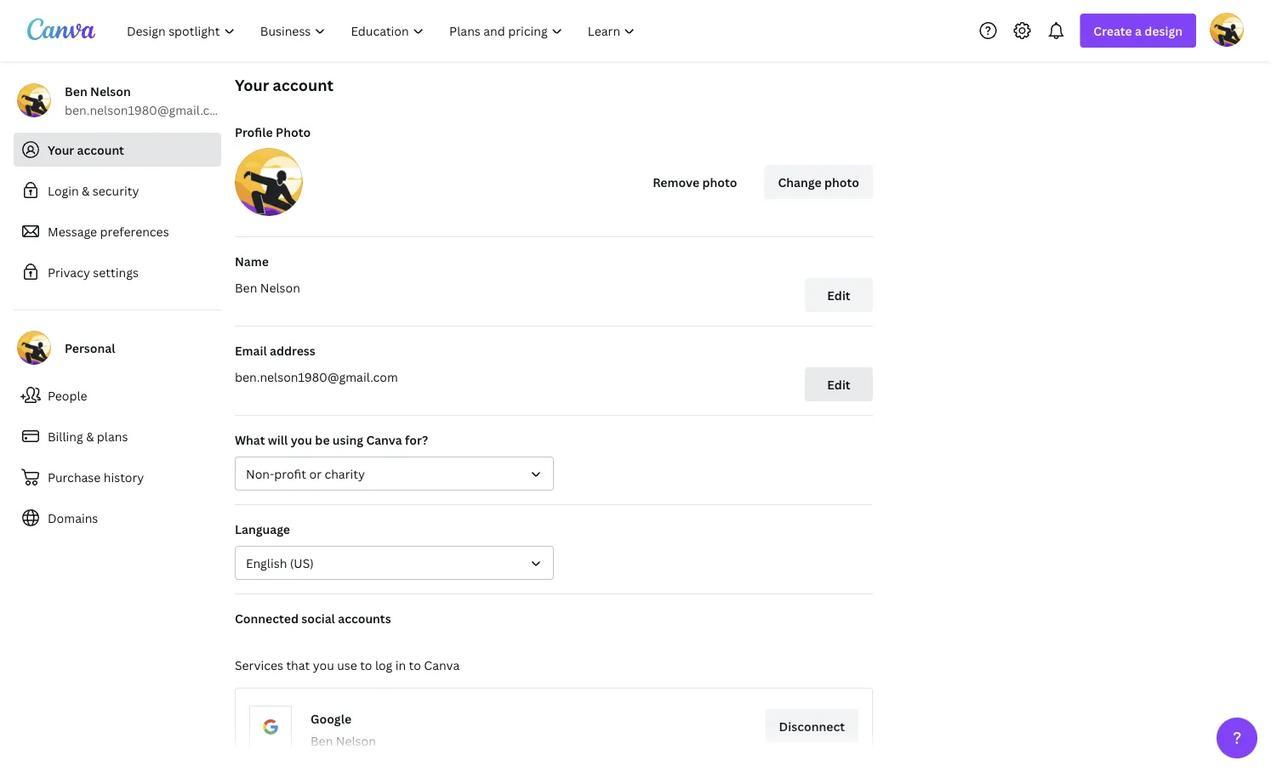 Task type: vqa. For each thing, say whether or not it's contained in the screenshot.
plans
yes



Task type: locate. For each thing, give the bounding box(es) containing it.
& right login on the top left of the page
[[82, 182, 90, 199]]

1 horizontal spatial to
[[409, 657, 421, 673]]

1 vertical spatial your
[[48, 142, 74, 158]]

1 horizontal spatial ben.nelson1980@gmail.com
[[235, 369, 398, 385]]

canva left 'for?'
[[366, 432, 402, 448]]

0 vertical spatial nelson
[[90, 83, 131, 99]]

your account link
[[14, 133, 221, 167]]

nelson down google
[[336, 733, 376, 749]]

0 vertical spatial edit button
[[805, 278, 873, 312]]

account up photo
[[273, 74, 334, 95]]

in
[[395, 657, 406, 673]]

&
[[82, 182, 90, 199], [86, 428, 94, 445]]

language
[[235, 521, 290, 537]]

to left log
[[360, 657, 372, 673]]

ben inside google ben nelson
[[311, 733, 333, 749]]

0 vertical spatial ben.nelson1980@gmail.com
[[65, 102, 228, 118]]

0 horizontal spatial nelson
[[90, 83, 131, 99]]

0 horizontal spatial ben
[[65, 83, 87, 99]]

photo for remove photo
[[702, 174, 737, 190]]

0 horizontal spatial your
[[48, 142, 74, 158]]

photo right the change
[[824, 174, 859, 190]]

ben.nelson1980@gmail.com down 'address'
[[235, 369, 398, 385]]

your account
[[235, 74, 334, 95], [48, 142, 124, 158]]

0 horizontal spatial your account
[[48, 142, 124, 158]]

plans
[[97, 428, 128, 445]]

your account up photo
[[235, 74, 334, 95]]

privacy settings link
[[14, 255, 221, 289]]

ben down google
[[311, 733, 333, 749]]

nelson inside ben nelson ben.nelson1980@gmail.com
[[90, 83, 131, 99]]

your up profile
[[235, 74, 269, 95]]

nelson
[[90, 83, 131, 99], [260, 279, 300, 296], [336, 733, 376, 749]]

0 horizontal spatial ben.nelson1980@gmail.com
[[65, 102, 228, 118]]

photo
[[702, 174, 737, 190], [824, 174, 859, 190]]

1 vertical spatial ben
[[235, 279, 257, 296]]

1 vertical spatial edit
[[827, 376, 851, 393]]

you for that
[[313, 657, 334, 673]]

photo right remove at the top of the page
[[702, 174, 737, 190]]

billing & plans link
[[14, 419, 221, 453]]

nelson down name
[[260, 279, 300, 296]]

you left use
[[313, 657, 334, 673]]

1 edit button from the top
[[805, 278, 873, 312]]

ben down name
[[235, 279, 257, 296]]

0 horizontal spatial account
[[77, 142, 124, 158]]

0 vertical spatial you
[[291, 432, 312, 448]]

0 vertical spatial your account
[[235, 74, 334, 95]]

your up login on the top left of the page
[[48, 142, 74, 158]]

1 edit from the top
[[827, 287, 851, 303]]

non-profit or charity
[[246, 466, 365, 482]]

canva right "in"
[[424, 657, 460, 673]]

profile
[[235, 124, 273, 140]]

ben.nelson1980@gmail.com
[[65, 102, 228, 118], [235, 369, 398, 385]]

ben inside ben nelson ben.nelson1980@gmail.com
[[65, 83, 87, 99]]

message
[[48, 223, 97, 239]]

2 edit button from the top
[[805, 368, 873, 402]]

1 vertical spatial canva
[[424, 657, 460, 673]]

0 vertical spatial account
[[273, 74, 334, 95]]

change
[[778, 174, 822, 190]]

2 photo from the left
[[824, 174, 859, 190]]

Language: English (US) button
[[235, 546, 554, 580]]

& left plans
[[86, 428, 94, 445]]

photo
[[276, 124, 311, 140]]

account
[[273, 74, 334, 95], [77, 142, 124, 158]]

canva
[[366, 432, 402, 448], [424, 657, 460, 673]]

2 horizontal spatial nelson
[[336, 733, 376, 749]]

you left be
[[291, 432, 312, 448]]

privacy settings
[[48, 264, 139, 280]]

connected social accounts
[[235, 610, 391, 627]]

ben.nelson1980@gmail.com up your account link
[[65, 102, 228, 118]]

1 vertical spatial &
[[86, 428, 94, 445]]

2 vertical spatial nelson
[[336, 733, 376, 749]]

0 horizontal spatial photo
[[702, 174, 737, 190]]

1 vertical spatial nelson
[[260, 279, 300, 296]]

1 horizontal spatial account
[[273, 74, 334, 95]]

1 horizontal spatial your account
[[235, 74, 334, 95]]

connected
[[235, 610, 299, 627]]

1 vertical spatial you
[[313, 657, 334, 673]]

your
[[235, 74, 269, 95], [48, 142, 74, 158]]

edit for ben nelson
[[827, 287, 851, 303]]

what
[[235, 432, 265, 448]]

1 horizontal spatial canva
[[424, 657, 460, 673]]

1 horizontal spatial nelson
[[260, 279, 300, 296]]

email
[[235, 342, 267, 359]]

log
[[375, 657, 392, 673]]

english
[[246, 555, 287, 571]]

ben up your account link
[[65, 83, 87, 99]]

0 vertical spatial your
[[235, 74, 269, 95]]

what will you be using canva for?
[[235, 432, 428, 448]]

0 vertical spatial ben
[[65, 83, 87, 99]]

1 vertical spatial edit button
[[805, 368, 873, 402]]

0 horizontal spatial canva
[[366, 432, 402, 448]]

edit button for ben.nelson1980@gmail.com
[[805, 368, 873, 402]]

ben nelson
[[235, 279, 300, 296]]

top level navigation element
[[116, 14, 650, 48]]

address
[[270, 342, 315, 359]]

ben for ben nelson ben.nelson1980@gmail.com
[[65, 83, 87, 99]]

0 horizontal spatial to
[[360, 657, 372, 673]]

you
[[291, 432, 312, 448], [313, 657, 334, 673]]

1 horizontal spatial photo
[[824, 174, 859, 190]]

1 photo from the left
[[702, 174, 737, 190]]

create a design
[[1094, 23, 1183, 39]]

nelson up your account link
[[90, 83, 131, 99]]

0 vertical spatial &
[[82, 182, 90, 199]]

2 horizontal spatial ben
[[311, 733, 333, 749]]

your account up login & security
[[48, 142, 124, 158]]

2 vertical spatial ben
[[311, 733, 333, 749]]

(us)
[[290, 555, 314, 571]]

remove photo
[[653, 174, 737, 190]]

1 vertical spatial account
[[77, 142, 124, 158]]

account up login & security
[[77, 142, 124, 158]]

domains link
[[14, 501, 221, 535]]

preferences
[[100, 223, 169, 239]]

0 vertical spatial edit
[[827, 287, 851, 303]]

google
[[311, 711, 351, 727]]

edit button
[[805, 278, 873, 312], [805, 368, 873, 402]]

1 vertical spatial ben.nelson1980@gmail.com
[[235, 369, 398, 385]]

edit
[[827, 287, 851, 303], [827, 376, 851, 393]]

1 horizontal spatial your
[[235, 74, 269, 95]]

ben
[[65, 83, 87, 99], [235, 279, 257, 296], [311, 733, 333, 749]]

2 edit from the top
[[827, 376, 851, 393]]

to
[[360, 657, 372, 673], [409, 657, 421, 673]]

privacy
[[48, 264, 90, 280]]

english (us)
[[246, 555, 314, 571]]

1 horizontal spatial ben
[[235, 279, 257, 296]]

to right "in"
[[409, 657, 421, 673]]

purchase history link
[[14, 460, 221, 494]]



Task type: describe. For each thing, give the bounding box(es) containing it.
services
[[235, 657, 283, 673]]

a
[[1135, 23, 1142, 39]]

remove photo button
[[639, 165, 751, 199]]

1 vertical spatial your account
[[48, 142, 124, 158]]

edit button for ben nelson
[[805, 278, 873, 312]]

login
[[48, 182, 79, 199]]

personal
[[65, 340, 115, 356]]

billing
[[48, 428, 83, 445]]

history
[[104, 469, 144, 485]]

disconnect button
[[765, 710, 858, 744]]

charity
[[324, 466, 365, 482]]

purchase
[[48, 469, 101, 485]]

ben nelson ben.nelson1980@gmail.com
[[65, 83, 228, 118]]

remove
[[653, 174, 699, 190]]

profile photo
[[235, 124, 311, 140]]

non-
[[246, 466, 274, 482]]

domains
[[48, 510, 98, 526]]

social
[[301, 610, 335, 627]]

settings
[[93, 264, 139, 280]]

google ben nelson
[[311, 711, 376, 749]]

name
[[235, 253, 269, 269]]

services that you use to log in to canva
[[235, 657, 460, 673]]

design
[[1145, 23, 1183, 39]]

Non-profit or charity button
[[235, 457, 554, 491]]

disconnect
[[779, 718, 845, 735]]

message preferences link
[[14, 214, 221, 248]]

for?
[[405, 432, 428, 448]]

or
[[309, 466, 322, 482]]

change photo button
[[764, 165, 873, 199]]

profit
[[274, 466, 306, 482]]

login & security
[[48, 182, 139, 199]]

ben nelson image
[[1210, 13, 1244, 47]]

billing & plans
[[48, 428, 128, 445]]

& for login
[[82, 182, 90, 199]]

& for billing
[[86, 428, 94, 445]]

people link
[[14, 379, 221, 413]]

using
[[333, 432, 363, 448]]

email address
[[235, 342, 315, 359]]

security
[[93, 182, 139, 199]]

1 to from the left
[[360, 657, 372, 673]]

nelson for ben nelson ben.nelson1980@gmail.com
[[90, 83, 131, 99]]

change photo
[[778, 174, 859, 190]]

create a design button
[[1080, 14, 1196, 48]]

create
[[1094, 23, 1132, 39]]

you for will
[[291, 432, 312, 448]]

be
[[315, 432, 330, 448]]

edit for ben.nelson1980@gmail.com
[[827, 376, 851, 393]]

nelson inside google ben nelson
[[336, 733, 376, 749]]

0 vertical spatial canva
[[366, 432, 402, 448]]

people
[[48, 388, 87, 404]]

photo for change photo
[[824, 174, 859, 190]]

message preferences
[[48, 223, 169, 239]]

nelson for ben nelson
[[260, 279, 300, 296]]

2 to from the left
[[409, 657, 421, 673]]

accounts
[[338, 610, 391, 627]]

that
[[286, 657, 310, 673]]

will
[[268, 432, 288, 448]]

ben for ben nelson
[[235, 279, 257, 296]]

login & security link
[[14, 174, 221, 208]]

purchase history
[[48, 469, 144, 485]]

use
[[337, 657, 357, 673]]



